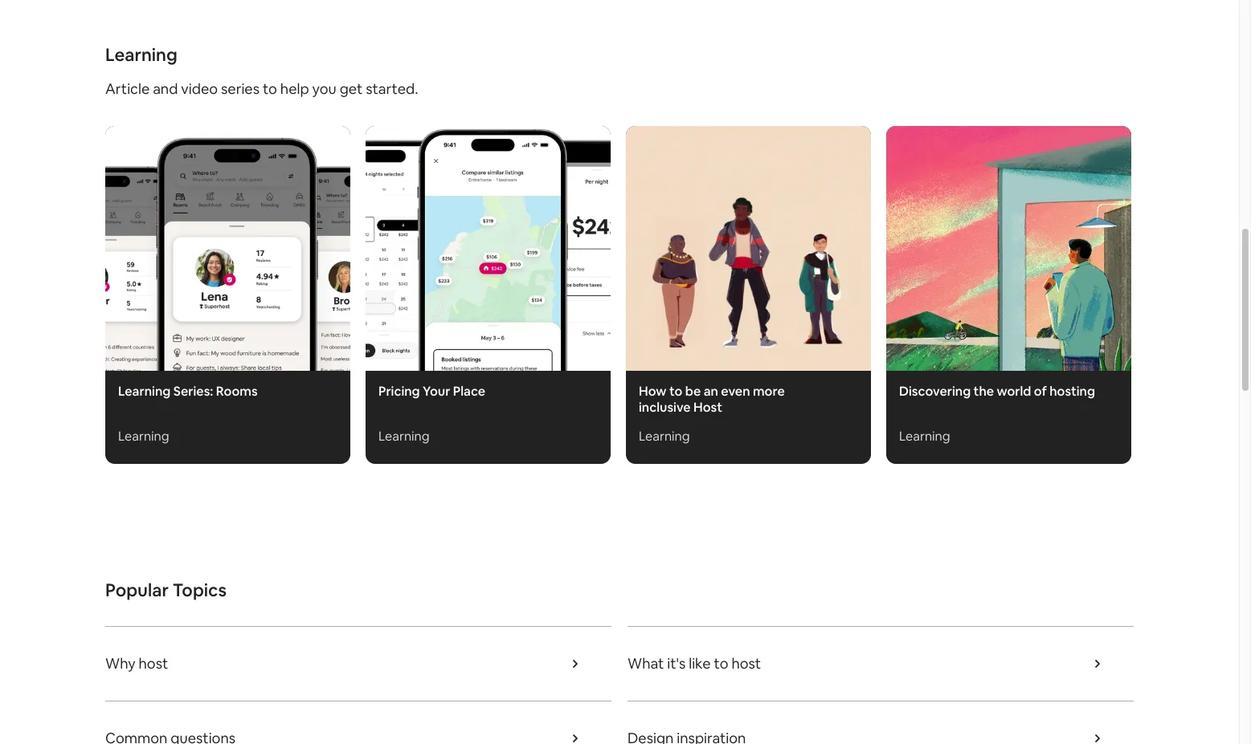 Task type: vqa. For each thing, say whether or not it's contained in the screenshot.
"Shagun" Icon
no



Task type: locate. For each thing, give the bounding box(es) containing it.
learning down inclusive host
[[639, 429, 690, 445]]

0 vertical spatial to
[[263, 80, 277, 98]]

topics
[[172, 580, 227, 602]]

to
[[263, 80, 277, 98], [669, 384, 683, 400]]

get started.
[[340, 80, 418, 98]]

what it's like to host link
[[628, 628, 1134, 703]]

to left be
[[669, 384, 683, 400]]

world
[[997, 384, 1031, 400]]

to host
[[714, 655, 761, 674]]

learning down learning series: rooms
[[118, 429, 169, 445]]

what
[[628, 655, 664, 674]]

learning for pricing your place
[[378, 429, 430, 445]]

to left help
[[263, 80, 277, 98]]

article and video series to help you get started.
[[105, 80, 418, 98]]

five people with a variety of body types and skin tones, and one of them is using a cane. image
[[626, 126, 871, 372], [626, 126, 871, 372]]

1 horizontal spatial to
[[669, 384, 683, 400]]

illustration of a person holding a coffee looking out the window at a biker passing by. image
[[886, 126, 1131, 372], [886, 126, 1131, 372]]

learning down discovering
[[899, 429, 950, 445]]

like
[[689, 655, 711, 674]]

1 vertical spatial to
[[669, 384, 683, 400]]

popular
[[105, 580, 169, 602]]

a mobile phone shows a map of similar listings. in the background, two more phones show calendar and price breakdown tools. image
[[366, 126, 611, 372], [366, 126, 611, 372]]

discovering
[[899, 384, 971, 400]]

learning down pricing at the left bottom
[[378, 429, 430, 445]]

series
[[221, 80, 260, 98]]

pricing
[[378, 384, 420, 400]]

an
[[704, 384, 718, 400]]

learning for how to be an even more inclusive host
[[639, 429, 690, 445]]

side-by-side phone screens show the tops of five host passports, with each host's photo, name, and a few personal details. image
[[105, 126, 350, 372], [105, 126, 350, 372]]

learning left series: rooms
[[118, 384, 171, 400]]

why host link
[[105, 628, 612, 703]]

series: rooms
[[173, 384, 258, 400]]

popular topics
[[105, 580, 227, 602]]

article
[[105, 80, 150, 98]]

why host
[[105, 655, 168, 674]]

even
[[721, 384, 750, 400]]

learning
[[105, 44, 177, 66], [118, 384, 171, 400], [118, 429, 169, 445], [378, 429, 430, 445], [639, 429, 690, 445], [899, 429, 950, 445]]

how
[[639, 384, 667, 400]]

pricing your place
[[378, 384, 485, 400]]



Task type: describe. For each thing, give the bounding box(es) containing it.
and
[[153, 80, 178, 98]]

of hosting
[[1034, 384, 1095, 400]]

host
[[139, 655, 168, 674]]

why
[[105, 655, 135, 674]]

be
[[685, 384, 701, 400]]

learning series: rooms
[[118, 384, 258, 400]]

to inside how to be an even more inclusive host
[[669, 384, 683, 400]]

inclusive host
[[639, 400, 722, 417]]

what it's like to host
[[628, 655, 761, 674]]

video
[[181, 80, 218, 98]]

the
[[974, 384, 994, 400]]

learning up article
[[105, 44, 177, 66]]

you
[[312, 80, 336, 98]]

help
[[280, 80, 309, 98]]

0 horizontal spatial to
[[263, 80, 277, 98]]

more
[[753, 384, 785, 400]]

your place
[[423, 384, 485, 400]]

learning for learning series: rooms
[[118, 429, 169, 445]]

discovering the world of hosting
[[899, 384, 1095, 400]]

it's
[[667, 655, 686, 674]]

how to be an even more inclusive host
[[639, 384, 785, 417]]

learning for discovering the world of hosting
[[899, 429, 950, 445]]



